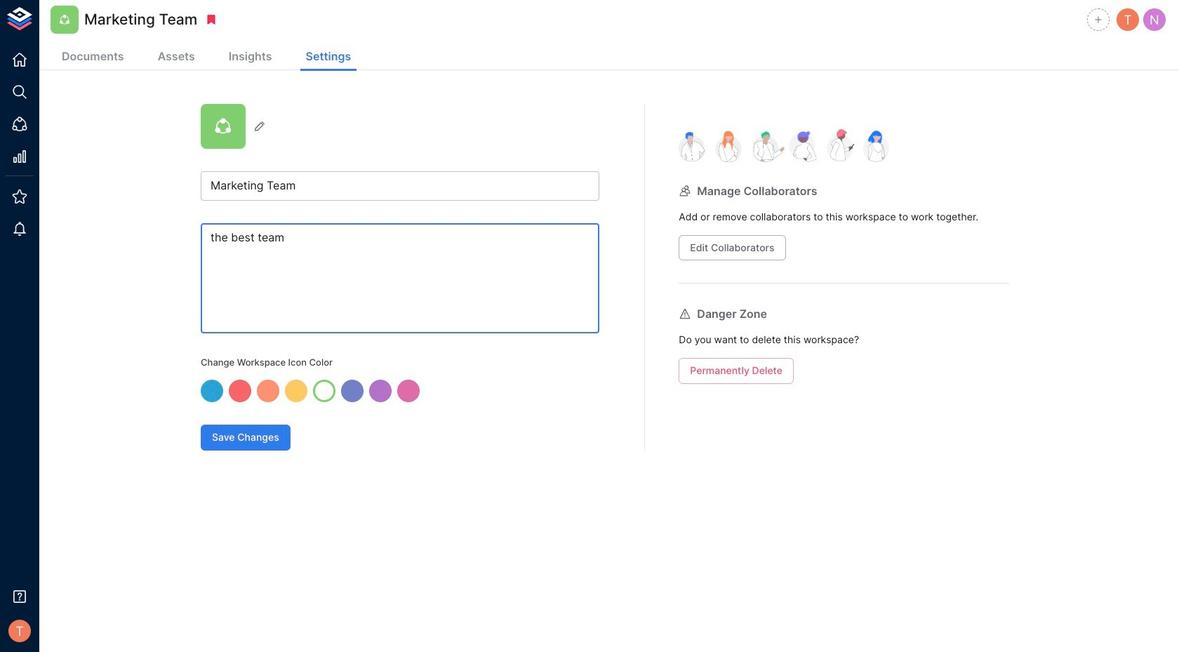 Task type: vqa. For each thing, say whether or not it's contained in the screenshot.
second FOR from right
no



Task type: locate. For each thing, give the bounding box(es) containing it.
Workspace Name text field
[[201, 171, 599, 201]]

Workspace notes are visible to all members and guests. text field
[[201, 223, 599, 333]]



Task type: describe. For each thing, give the bounding box(es) containing it.
remove bookmark image
[[205, 13, 218, 26]]



